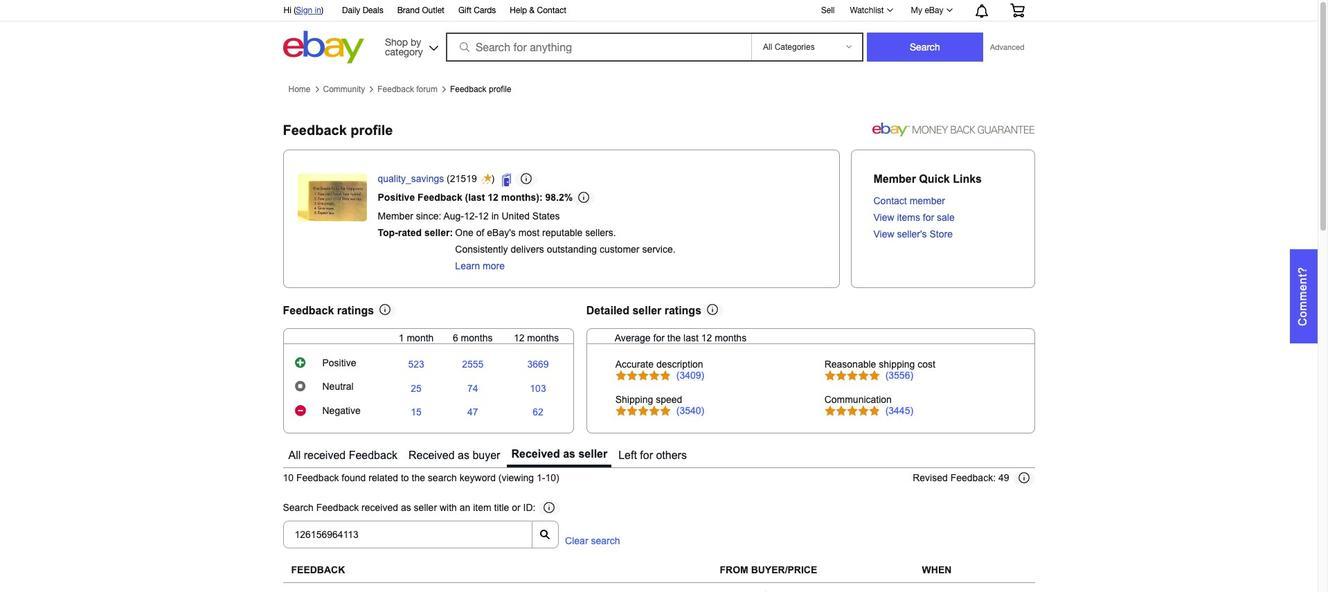 Task type: vqa. For each thing, say whether or not it's contained in the screenshot.


Task type: describe. For each thing, give the bounding box(es) containing it.
2555
[[462, 359, 484, 370]]

when element
[[922, 565, 952, 576]]

reasonable
[[825, 359, 876, 370]]

523
[[408, 359, 424, 370]]

1-
[[537, 472, 545, 484]]

of
[[476, 227, 484, 238]]

feedback:
[[951, 473, 996, 484]]

service.
[[642, 243, 676, 255]]

) inside account navigation
[[321, 6, 323, 15]]

title
[[494, 502, 509, 513]]

clear
[[565, 535, 588, 546]]

delivers
[[511, 243, 544, 255]]

feedback ratings
[[283, 305, 374, 316]]

shop
[[385, 36, 408, 47]]

as for buyer
[[458, 449, 470, 461]]

hi
[[284, 6, 291, 15]]

communication
[[825, 394, 892, 405]]

member quick links
[[874, 173, 982, 185]]

2 ratings from the left
[[665, 305, 702, 316]]

6
[[453, 332, 458, 343]]

accurate
[[616, 359, 654, 370]]

others
[[656, 449, 687, 461]]

74
[[467, 383, 478, 394]]

neutral
[[322, 381, 354, 392]]

left for others
[[619, 449, 687, 461]]

shipping
[[879, 359, 915, 370]]

) inside feedback profile main content
[[491, 173, 497, 184]]

quality_savings
[[378, 173, 444, 184]]

quick
[[919, 173, 950, 185]]

more
[[483, 260, 505, 271]]

contact inside account navigation
[[537, 6, 567, 15]]

shop by category button
[[379, 31, 441, 61]]

12 right last at right bottom
[[701, 332, 712, 343]]

(3409)
[[676, 370, 704, 381]]

1 horizontal spatial search
[[591, 535, 620, 546]]

shipping
[[616, 394, 653, 405]]

average for the last 12 months
[[615, 332, 747, 343]]

25 button
[[411, 383, 422, 394]]

49
[[999, 473, 1009, 484]]

clear search button
[[565, 535, 620, 546]]

12 months
[[514, 332, 559, 343]]

10
[[283, 472, 294, 484]]

related
[[369, 472, 398, 484]]

my ebay link
[[904, 2, 959, 19]]

positive for positive
[[322, 358, 356, 369]]

store
[[930, 229, 953, 240]]

( for sign
[[294, 6, 296, 15]]

(3540) button
[[676, 405, 704, 416]]

47
[[467, 407, 478, 418]]

watchlist link
[[842, 2, 899, 19]]

ebay money back guarantee policy image
[[872, 120, 1035, 137]]

member since: aug-12-12 in united states top-rated seller: one of ebay's most reputable sellers. consistently delivers outstanding customer service. learn more
[[378, 210, 676, 271]]

months for 12 months
[[527, 332, 559, 343]]

forum
[[416, 84, 438, 94]]

74 button
[[467, 383, 478, 394]]

all received feedback
[[288, 449, 397, 461]]

Search for anything text field
[[448, 34, 749, 60]]

feedback profile main content
[[283, 78, 1318, 592]]

gift cards
[[458, 6, 496, 15]]

3 months from the left
[[715, 332, 747, 343]]

cards
[[474, 6, 496, 15]]

0 horizontal spatial as
[[401, 502, 411, 513]]

2555 button
[[462, 359, 484, 370]]

help & contact link
[[510, 3, 567, 19]]

left
[[619, 449, 637, 461]]

3556 ratings received on reasonable shipping cost. click to check average rating. element
[[886, 370, 914, 381]]

negative
[[322, 406, 361, 417]]

received as buyer
[[409, 449, 500, 461]]

for for left for others
[[640, 449, 653, 461]]

( for 21519
[[447, 173, 450, 184]]

view seller's store link
[[874, 229, 953, 240]]

comment? link
[[1290, 249, 1318, 343]]

states
[[532, 210, 560, 221]]

1 ratings from the left
[[337, 305, 374, 316]]

search feedback received as seller with an item title or id:
[[283, 502, 536, 513]]

months):
[[501, 192, 543, 203]]

view items for sale link
[[874, 212, 955, 223]]

3409 ratings received on accurate description. click to check average rating. element
[[676, 370, 704, 381]]

community link
[[323, 84, 365, 94]]

feedback profile for feedback profile link
[[450, 84, 512, 94]]

received inside button
[[304, 449, 346, 461]]

an
[[460, 502, 470, 513]]

member for member quick links
[[874, 173, 916, 185]]

outlet
[[422, 6, 445, 15]]

learn more link
[[455, 260, 505, 271]]

e.g. Vintage 1970's Gibson Guitars text field
[[283, 521, 532, 549]]

id:
[[523, 502, 536, 513]]

feedback profile page for quality_savings element
[[283, 123, 393, 138]]

shipping speed
[[616, 394, 682, 405]]

one
[[455, 227, 474, 238]]

revised feedback: 49
[[913, 473, 1009, 484]]

(viewing
[[499, 472, 534, 484]]

103
[[530, 383, 546, 394]]

average
[[615, 332, 651, 343]]

1 horizontal spatial received
[[362, 502, 398, 513]]

speed
[[656, 394, 682, 405]]

gift
[[458, 6, 472, 15]]

ebay's
[[487, 227, 516, 238]]

user profile for quality_savings image
[[297, 174, 367, 221]]

shop by category banner
[[276, 0, 1035, 67]]

community
[[323, 84, 365, 94]]

quality_savings ( 21519
[[378, 173, 477, 184]]

all received feedback button
[[284, 444, 402, 467]]

feedback score is 21519 element
[[450, 173, 477, 186]]

hi ( sign in )
[[284, 6, 323, 15]]

contact inside contact member view items for sale view seller's store
[[874, 195, 907, 206]]

1 month
[[399, 332, 434, 343]]

sell
[[821, 5, 835, 15]]

member for member since: aug-12-12 in united states top-rated seller: one of ebay's most reputable sellers. consistently delivers outstanding customer service. learn more
[[378, 210, 413, 221]]

positive for positive feedback (last 12 months): 98.2%
[[378, 192, 415, 203]]

found
[[342, 472, 366, 484]]

0 vertical spatial the
[[667, 332, 681, 343]]

1
[[399, 332, 404, 343]]



Task type: locate. For each thing, give the bounding box(es) containing it.
0 vertical spatial positive
[[378, 192, 415, 203]]

62 button
[[533, 407, 544, 418]]

3445 ratings received on communication. click to check average rating. element
[[886, 405, 914, 416]]

view left seller's at the right top
[[874, 229, 895, 240]]

0 vertical spatial contact
[[537, 6, 567, 15]]

united
[[502, 210, 530, 221]]

sale
[[937, 212, 955, 223]]

sign
[[296, 6, 313, 15]]

received as seller button
[[507, 444, 612, 467]]

15
[[411, 407, 422, 418]]

as inside button
[[563, 448, 575, 460]]

feedback profile for feedback profile page for quality_savings element
[[283, 123, 393, 138]]

2 view from the top
[[874, 229, 895, 240]]

in inside account navigation
[[315, 6, 321, 15]]

learn
[[455, 260, 480, 271]]

for right left
[[640, 449, 653, 461]]

0 horizontal spatial received
[[304, 449, 346, 461]]

most
[[519, 227, 540, 238]]

gift cards link
[[458, 3, 496, 19]]

1 view from the top
[[874, 212, 895, 223]]

12-
[[464, 210, 478, 221]]

the right to
[[412, 472, 425, 484]]

detailed seller ratings
[[586, 305, 702, 316]]

seller up average
[[633, 305, 662, 316]]

sellers.
[[585, 227, 616, 238]]

received up 1-
[[511, 448, 560, 460]]

1 vertical spatial search
[[591, 535, 620, 546]]

accurate description
[[616, 359, 703, 370]]

0 vertical spatial )
[[321, 6, 323, 15]]

feedback forum link
[[378, 84, 438, 94]]

rated
[[398, 227, 422, 238]]

1 months from the left
[[461, 332, 493, 343]]

(last
[[465, 192, 485, 203]]

for for average for the last 12 months
[[653, 332, 665, 343]]

for inside left for others button
[[640, 449, 653, 461]]

1 vertical spatial profile
[[351, 123, 393, 138]]

feedback profile right forum
[[450, 84, 512, 94]]

customer
[[600, 243, 640, 255]]

&
[[530, 6, 535, 15]]

21519
[[450, 173, 477, 184]]

contact right &
[[537, 6, 567, 15]]

2 vertical spatial for
[[640, 449, 653, 461]]

0 horizontal spatial positive
[[322, 358, 356, 369]]

12
[[488, 192, 499, 203], [478, 210, 489, 221], [514, 332, 525, 343], [701, 332, 712, 343]]

help & contact
[[510, 6, 567, 15]]

1 horizontal spatial seller
[[579, 448, 608, 460]]

1 horizontal spatial contact
[[874, 195, 907, 206]]

0 horizontal spatial member
[[378, 210, 413, 221]]

aug-
[[444, 210, 464, 221]]

months
[[461, 332, 493, 343], [527, 332, 559, 343], [715, 332, 747, 343]]

detailed
[[586, 305, 630, 316]]

positive up neutral
[[322, 358, 356, 369]]

( up positive feedback (last 12 months): 98.2%
[[447, 173, 450, 184]]

received
[[304, 449, 346, 461], [362, 502, 398, 513]]

3540 ratings received on shipping speed. click to check average rating. element
[[676, 405, 704, 416]]

keyword
[[460, 472, 496, 484]]

received as buyer button
[[404, 444, 504, 467]]

0 horizontal spatial search
[[428, 472, 457, 484]]

in
[[315, 6, 321, 15], [491, 210, 499, 221]]

None submit
[[867, 33, 983, 62]]

0 horizontal spatial (
[[294, 6, 296, 15]]

reputable
[[542, 227, 583, 238]]

category
[[385, 46, 423, 57]]

1 vertical spatial )
[[491, 173, 497, 184]]

profile
[[489, 84, 512, 94], [351, 123, 393, 138]]

received down related
[[362, 502, 398, 513]]

1 horizontal spatial ratings
[[665, 305, 702, 316]]

watchlist
[[850, 6, 884, 15]]

member up contact member link
[[874, 173, 916, 185]]

10 feedback found related to the search keyword (viewing 1-10)
[[283, 472, 559, 484]]

(3445)
[[886, 405, 914, 416]]

comment?
[[1297, 266, 1309, 326]]

( inside account navigation
[[294, 6, 296, 15]]

description
[[656, 359, 703, 370]]

positive feedback (last 12 months): 98.2%
[[378, 192, 573, 203]]

the
[[667, 332, 681, 343], [412, 472, 425, 484]]

15 button
[[411, 407, 422, 418]]

1 vertical spatial seller
[[579, 448, 608, 460]]

12 up 'of'
[[478, 210, 489, 221]]

1 horizontal spatial )
[[491, 173, 497, 184]]

to
[[401, 472, 409, 484]]

quality_savings link
[[378, 173, 444, 186]]

for
[[923, 212, 934, 223], [653, 332, 665, 343], [640, 449, 653, 461]]

1 vertical spatial contact
[[874, 195, 907, 206]]

for right average
[[653, 332, 665, 343]]

12 right (last
[[488, 192, 499, 203]]

click to go to quality_savings ebay store image
[[502, 173, 516, 187]]

0 vertical spatial view
[[874, 212, 895, 223]]

1 horizontal spatial (
[[447, 173, 450, 184]]

revised
[[913, 473, 948, 484]]

positive down quality_savings link
[[378, 192, 415, 203]]

home link
[[288, 84, 311, 94]]

for inside contact member view items for sale view seller's store
[[923, 212, 934, 223]]

0 vertical spatial (
[[294, 6, 296, 15]]

all
[[288, 449, 301, 461]]

0 horizontal spatial ratings
[[337, 305, 374, 316]]

search down received as buyer button
[[428, 472, 457, 484]]

months right 6
[[461, 332, 493, 343]]

12 inside member since: aug-12-12 in united states top-rated seller: one of ebay's most reputable sellers. consistently delivers outstanding customer service. learn more
[[478, 210, 489, 221]]

as inside button
[[458, 449, 470, 461]]

1 vertical spatial view
[[874, 229, 895, 240]]

1 horizontal spatial member
[[874, 173, 916, 185]]

view left items
[[874, 212, 895, 223]]

1 vertical spatial for
[[653, 332, 665, 343]]

cost
[[918, 359, 936, 370]]

1 vertical spatial the
[[412, 472, 425, 484]]

contact member link
[[874, 195, 945, 206]]

search
[[283, 502, 314, 513]]

seller left left
[[579, 448, 608, 460]]

2 vertical spatial seller
[[414, 502, 437, 513]]

1 horizontal spatial feedback profile
[[450, 84, 512, 94]]

1 horizontal spatial in
[[491, 210, 499, 221]]

profile for feedback profile link
[[489, 84, 512, 94]]

10)
[[545, 472, 559, 484]]

1 horizontal spatial positive
[[378, 192, 415, 203]]

0 vertical spatial member
[[874, 173, 916, 185]]

my
[[911, 6, 923, 15]]

1 horizontal spatial the
[[667, 332, 681, 343]]

search
[[428, 472, 457, 484], [591, 535, 620, 546]]

1 horizontal spatial received
[[511, 448, 560, 460]]

0 vertical spatial profile
[[489, 84, 512, 94]]

received inside button
[[409, 449, 455, 461]]

0 horizontal spatial in
[[315, 6, 321, 15]]

0 vertical spatial feedback profile
[[450, 84, 512, 94]]

3669 button
[[527, 359, 549, 370]]

account navigation
[[276, 0, 1035, 21]]

feedback profile down community link
[[283, 123, 393, 138]]

member up top-
[[378, 210, 413, 221]]

3669
[[527, 359, 549, 370]]

from buyer/price
[[720, 565, 817, 576]]

0 horizontal spatial months
[[461, 332, 493, 343]]

received for received as buyer
[[409, 449, 455, 461]]

( inside feedback profile main content
[[447, 173, 450, 184]]

0 vertical spatial received
[[304, 449, 346, 461]]

1 vertical spatial member
[[378, 210, 413, 221]]

in right sign
[[315, 6, 321, 15]]

item
[[473, 502, 491, 513]]

seller left with
[[414, 502, 437, 513]]

received inside button
[[511, 448, 560, 460]]

1 vertical spatial in
[[491, 210, 499, 221]]

months right last at right bottom
[[715, 332, 747, 343]]

received for received as seller
[[511, 448, 560, 460]]

since:
[[416, 210, 441, 221]]

in inside member since: aug-12-12 in united states top-rated seller: one of ebay's most reputable sellers. consistently delivers outstanding customer service. learn more
[[491, 210, 499, 221]]

0 vertical spatial seller
[[633, 305, 662, 316]]

buyer/price
[[751, 565, 817, 576]]

months for 6 months
[[461, 332, 493, 343]]

0 vertical spatial in
[[315, 6, 321, 15]]

0 horizontal spatial profile
[[351, 123, 393, 138]]

for down member
[[923, 212, 934, 223]]

months up 3669
[[527, 332, 559, 343]]

member
[[910, 195, 945, 206]]

1 vertical spatial feedback profile
[[283, 123, 393, 138]]

profile for feedback profile page for quality_savings element
[[351, 123, 393, 138]]

2 horizontal spatial as
[[563, 448, 575, 460]]

98.2%
[[545, 192, 573, 203]]

1 vertical spatial positive
[[322, 358, 356, 369]]

with
[[440, 502, 457, 513]]

0 horizontal spatial contact
[[537, 6, 567, 15]]

from
[[720, 565, 748, 576]]

received right all
[[304, 449, 346, 461]]

1 vertical spatial received
[[362, 502, 398, 513]]

0 horizontal spatial seller
[[414, 502, 437, 513]]

0 horizontal spatial the
[[412, 472, 425, 484]]

1 vertical spatial (
[[447, 173, 450, 184]]

2 horizontal spatial months
[[715, 332, 747, 343]]

0 horizontal spatial )
[[321, 6, 323, 15]]

0 horizontal spatial feedback profile
[[283, 123, 393, 138]]

feedback inside button
[[349, 449, 397, 461]]

(3556) button
[[886, 370, 914, 381]]

daily deals link
[[342, 3, 383, 19]]

contact up items
[[874, 195, 907, 206]]

advanced
[[990, 43, 1025, 51]]

) left click to go to quality_savings ebay store icon
[[491, 173, 497, 184]]

clear search
[[565, 535, 620, 546]]

1 horizontal spatial as
[[458, 449, 470, 461]]

view
[[874, 212, 895, 223], [874, 229, 895, 240]]

from buyer/price element
[[720, 565, 817, 576]]

1 horizontal spatial profile
[[489, 84, 512, 94]]

12 right 6 months
[[514, 332, 525, 343]]

as for seller
[[563, 448, 575, 460]]

your shopping cart image
[[1009, 3, 1025, 17]]

6 months
[[453, 332, 493, 343]]

seller inside button
[[579, 448, 608, 460]]

buyer
[[473, 449, 500, 461]]

2 months from the left
[[527, 332, 559, 343]]

) right sign
[[321, 6, 323, 15]]

feedback profile
[[450, 84, 512, 94], [283, 123, 393, 138]]

(3540)
[[676, 405, 704, 416]]

the left last at right bottom
[[667, 332, 681, 343]]

103 button
[[530, 383, 546, 394]]

daily deals
[[342, 6, 383, 15]]

home
[[288, 84, 311, 94]]

( right hi
[[294, 6, 296, 15]]

none submit inside shop by category banner
[[867, 33, 983, 62]]

search right clear
[[591, 535, 620, 546]]

1 horizontal spatial months
[[527, 332, 559, 343]]

0 horizontal spatial received
[[409, 449, 455, 461]]

consistently
[[455, 243, 508, 255]]

by
[[411, 36, 421, 47]]

daily
[[342, 6, 360, 15]]

feedback element
[[291, 565, 345, 576]]

2 horizontal spatial seller
[[633, 305, 662, 316]]

0 vertical spatial for
[[923, 212, 934, 223]]

received up 10 feedback found related to the search keyword (viewing 1-10)
[[409, 449, 455, 461]]

0 vertical spatial search
[[428, 472, 457, 484]]

member inside member since: aug-12-12 in united states top-rated seller: one of ebay's most reputable sellers. consistently delivers outstanding customer service. learn more
[[378, 210, 413, 221]]

in up 'ebay's'
[[491, 210, 499, 221]]



